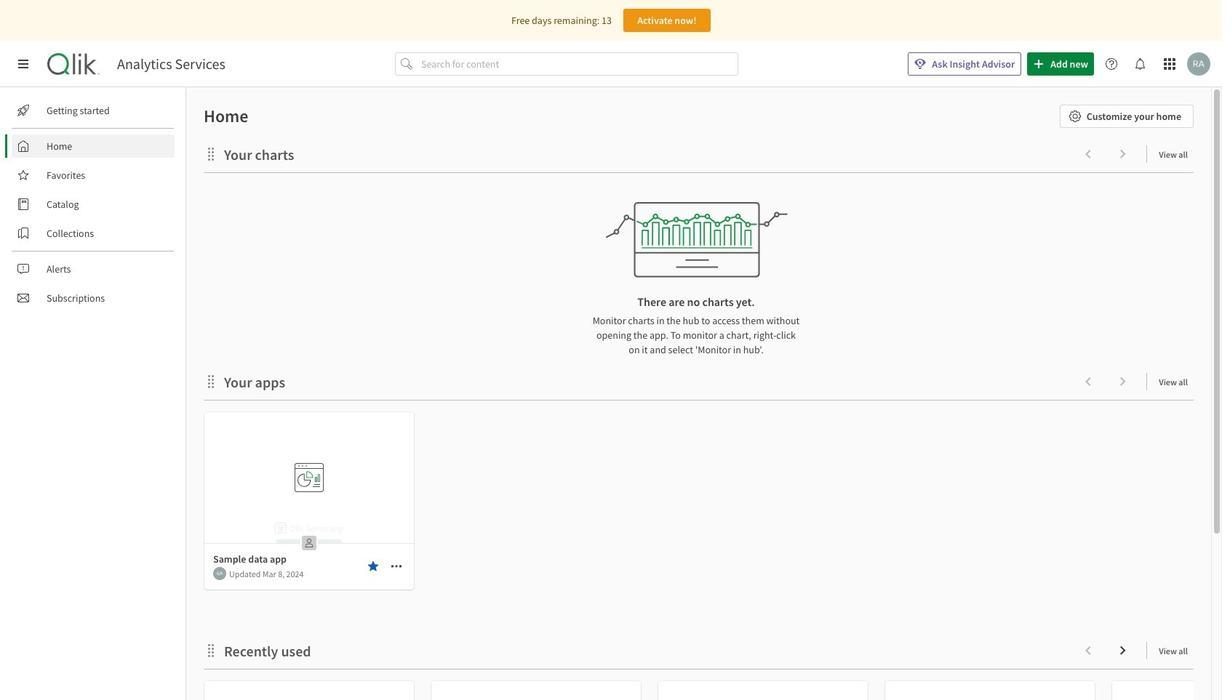 Task type: describe. For each thing, give the bounding box(es) containing it.
ruby anderson image
[[1188, 52, 1211, 76]]

close sidebar menu image
[[17, 58, 29, 70]]

ruby anderson image
[[213, 568, 226, 581]]

Search for content text field
[[419, 52, 739, 76]]

0 vertical spatial move collection image
[[204, 147, 218, 161]]

1 vertical spatial move collection image
[[204, 374, 218, 389]]



Task type: locate. For each thing, give the bounding box(es) containing it.
remove from favorites image
[[368, 561, 379, 573]]

analytics services element
[[117, 55, 225, 73]]

ruby anderson element
[[213, 568, 226, 581]]

more actions image
[[391, 561, 402, 573]]

2 vertical spatial move collection image
[[204, 644, 218, 658]]

navigation pane element
[[0, 93, 186, 316]]

move collection image
[[204, 147, 218, 161], [204, 374, 218, 389], [204, 644, 218, 658]]

main content
[[180, 87, 1223, 701]]



Task type: vqa. For each thing, say whether or not it's contained in the screenshot.
1st COLLAPSE icon from the bottom of the page
no



